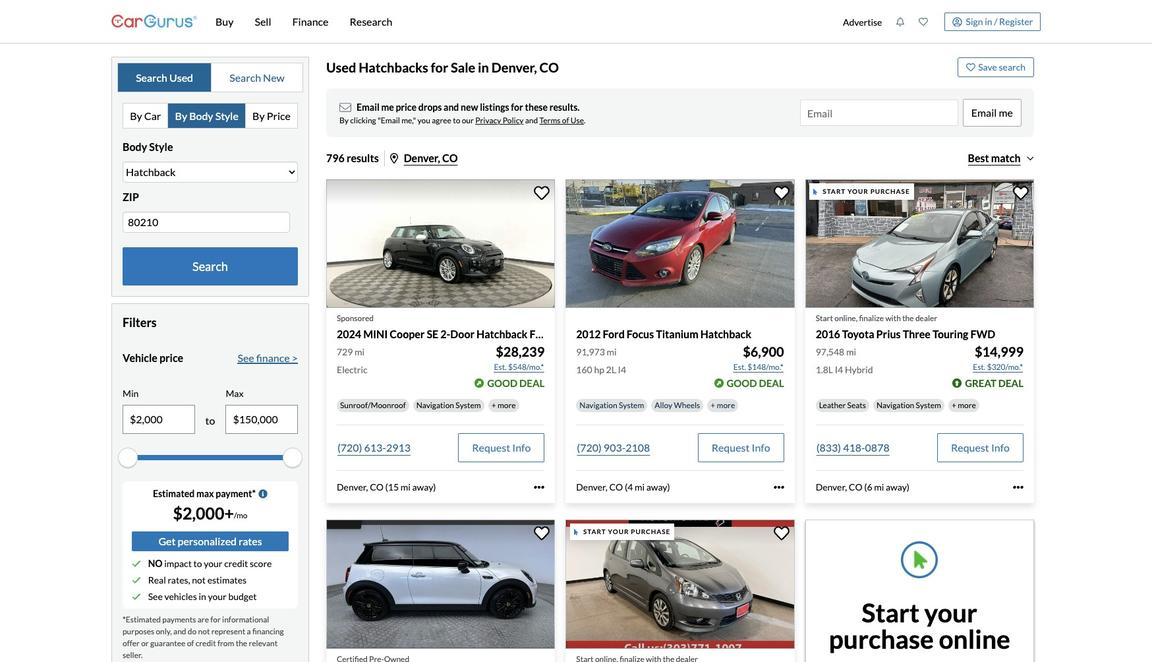 Task type: vqa. For each thing, say whether or not it's contained in the screenshot.
first REQUEST INFO button from right
yes



Task type: describe. For each thing, give the bounding box(es) containing it.
(6
[[865, 480, 873, 492]]

denver, co (6 mi away)
[[816, 480, 910, 492]]

1 check image from the top
[[132, 558, 141, 567]]

get personalized rates button
[[132, 531, 289, 551]]

of inside the *estimated payments are for informational purposes only, and do not represent a financing offer or guarantee of credit from the relevant seller.
[[187, 638, 194, 647]]

$2,000+
[[173, 502, 234, 522]]

info for $14,999
[[992, 440, 1010, 453]]

saved cars image
[[920, 16, 929, 26]]

0 vertical spatial for
[[431, 59, 448, 75]]

2108
[[626, 440, 650, 453]]

mi inside 729 mi electric
[[355, 345, 365, 356]]

request info button for $14,999
[[938, 432, 1024, 461]]

2 + from the left
[[711, 399, 716, 409]]

91,973
[[577, 345, 605, 356]]

search
[[999, 61, 1026, 72]]

(720) for (720) 903-2108
[[577, 440, 602, 453]]

seats
[[848, 399, 866, 409]]

purchase for mouse pointer image
[[631, 527, 671, 535]]

finance
[[256, 351, 290, 363]]

save search button
[[959, 57, 1034, 76]]

418-
[[844, 440, 866, 453]]

a
[[247, 626, 251, 636]]

email me price drops and new listings for these results. by clicking "email me," you agree to our privacy policy and terms of use .
[[340, 101, 586, 125]]

co up these
[[540, 59, 559, 75]]

by for by car
[[130, 109, 142, 121]]

your inside start your purchase online
[[925, 597, 978, 627]]

(15
[[386, 480, 399, 492]]

sign
[[966, 15, 984, 26]]

2024
[[337, 327, 361, 340]]

only,
[[156, 626, 172, 636]]

dealer
[[916, 313, 938, 323]]

max
[[226, 387, 244, 398]]

$14,999
[[975, 343, 1024, 358]]

0 horizontal spatial in
[[199, 590, 206, 601]]

mi inside the 97,548 mi 1.8l i4 hybrid
[[847, 345, 857, 356]]

co for denver, co (4 mi away)
[[610, 480, 623, 492]]

2 request info from the left
[[712, 440, 771, 453]]

denver, for denver, co (6 mi away)
[[816, 480, 847, 492]]

request for $14,999
[[952, 440, 990, 453]]

filters
[[123, 314, 157, 329]]

97,548 mi 1.8l i4 hybrid
[[816, 345, 873, 374]]

leather
[[819, 399, 846, 409]]

clicking
[[350, 115, 376, 125]]

finance button
[[282, 0, 339, 42]]

white 2024 mini cooper se 2-door hatchback fwd hatchback front-wheel drive automatic image
[[326, 519, 555, 648]]

start your purchase for mouse pointer image
[[584, 527, 671, 535]]

online,
[[835, 313, 858, 323]]

mini
[[363, 327, 388, 340]]

sign in / register menu item
[[936, 12, 1041, 30]]

finalize
[[860, 313, 884, 323]]

co for denver, co
[[442, 151, 458, 164]]

(720) 903-2108 button
[[577, 432, 651, 461]]

menu containing sign in / register
[[836, 3, 1041, 40]]

mouse pointer image
[[814, 188, 818, 194]]

are
[[198, 614, 209, 624]]

2012 ford focus titanium hatchback hatchback front-wheel drive 6-speed automatic image
[[566, 179, 795, 308]]

search for search
[[193, 258, 228, 273]]

co for denver, co (6 mi away)
[[849, 480, 863, 492]]

search button
[[123, 247, 298, 285]]

0 vertical spatial and
[[444, 101, 459, 112]]

vehicles
[[165, 590, 197, 601]]

start your purchase online button
[[806, 519, 1035, 662]]

envelope image
[[340, 101, 351, 113]]

search used tab
[[118, 63, 212, 91]]

$6,900
[[743, 343, 784, 358]]

by price
[[253, 109, 291, 121]]

$6,900 est. $148/mo.*
[[734, 343, 784, 371]]

more for $14,999
[[958, 399, 977, 409]]

our
[[462, 115, 474, 125]]

great
[[965, 376, 997, 388]]

deal for $6,900
[[759, 376, 784, 388]]

away) for $28,239
[[412, 480, 436, 492]]

(720) for (720) 613-2913
[[338, 440, 362, 453]]

$148/mo.*
[[748, 361, 784, 371]]

buy
[[216, 15, 234, 27]]

sponsored
[[337, 313, 374, 323]]

use
[[571, 115, 584, 125]]

cargurus logo homepage link link
[[111, 2, 197, 40]]

cargurus logo homepage link image
[[111, 2, 197, 40]]

97,548
[[816, 345, 845, 356]]

good deal for $6,900
[[727, 376, 784, 388]]

do
[[188, 626, 197, 636]]

start your purchase for mouse pointer icon on the right of page
[[823, 187, 910, 195]]

ellipsis h image
[[774, 481, 784, 492]]

denver, co button
[[390, 151, 458, 164]]

wheels
[[674, 399, 701, 409]]

more for $28,239
[[498, 399, 516, 409]]

budget
[[228, 590, 257, 601]]

away) for $14,999
[[886, 480, 910, 492]]

1 horizontal spatial to
[[205, 413, 215, 426]]

and inside the *estimated payments are for informational purposes only, and do not represent a financing offer or guarantee of credit from the relevant seller.
[[173, 626, 186, 636]]

est. $548/mo.* button
[[494, 360, 545, 373]]

purchase for mouse pointer icon on the right of page
[[871, 187, 910, 195]]

(833) 418-0878 button
[[816, 432, 891, 461]]

deal for $14,999
[[999, 376, 1024, 388]]

sign in / register
[[966, 15, 1034, 26]]

rates,
[[168, 574, 190, 585]]

new
[[461, 101, 478, 112]]

(833)
[[817, 440, 842, 453]]

heart image
[[967, 62, 976, 71]]

mi right (15
[[401, 480, 411, 492]]

request info button for $28,239
[[459, 432, 545, 461]]

$320/mo.*
[[988, 361, 1023, 371]]

hatchbacks
[[359, 59, 428, 75]]

cooper
[[390, 327, 425, 340]]

used inside tab
[[169, 70, 193, 83]]

of inside email me price drops and new listings for these results. by clicking "email me," you agree to our privacy policy and terms of use .
[[562, 115, 569, 125]]

1 horizontal spatial credit
[[224, 557, 248, 568]]

from
[[218, 638, 234, 647]]

save
[[979, 61, 998, 72]]

by body style tab
[[168, 103, 246, 127]]

check image for real rates, not estimates
[[132, 575, 141, 584]]

2 more from the left
[[717, 399, 735, 409]]

register
[[1000, 15, 1034, 26]]

2-
[[441, 327, 451, 340]]

menu bar containing buy
[[197, 0, 836, 42]]

2 request from the left
[[712, 440, 750, 453]]

by for by price
[[253, 109, 265, 121]]

see vehicles in your budget
[[148, 590, 257, 601]]

/
[[995, 15, 998, 26]]

0 horizontal spatial price
[[160, 351, 183, 363]]

$2,000+ /mo
[[173, 502, 248, 522]]

2 away) from the left
[[647, 480, 670, 492]]

(833) 418-0878
[[817, 440, 890, 453]]

fwd inside start online, finalize with the dealer 2016 toyota prius three touring fwd
[[971, 327, 996, 340]]

2 request info button from the left
[[698, 432, 784, 461]]

not inside the *estimated payments are for informational purposes only, and do not represent a financing offer or guarantee of credit from the relevant seller.
[[198, 626, 210, 636]]

real rates, not estimates
[[148, 574, 247, 585]]

start your purchase link
[[566, 519, 798, 662]]

1 horizontal spatial used
[[326, 59, 356, 75]]

+ for $14,999
[[952, 399, 957, 409]]

i4 inside the 97,548 mi 1.8l i4 hybrid
[[835, 363, 844, 374]]

price inside email me price drops and new listings for these results. by clicking "email me," you agree to our privacy policy and terms of use .
[[396, 101, 417, 112]]

est. for $14,999
[[973, 361, 986, 371]]

you
[[418, 115, 431, 125]]

results.
[[550, 101, 580, 112]]

ellipsis h image for $14,999
[[1014, 481, 1024, 492]]

Min text field
[[123, 405, 194, 432]]

by inside email me price drops and new listings for these results. by clicking "email me," you agree to our privacy policy and terms of use .
[[340, 115, 349, 125]]

seller.
[[123, 649, 143, 659]]

fwd inside sponsored 2024 mini cooper se 2-door hatchback fwd
[[530, 327, 555, 340]]

/mo
[[234, 510, 248, 520]]

email for email me price drops and new listings for these results. by clicking "email me," you agree to our privacy policy and terms of use .
[[357, 101, 380, 112]]

tab list containing by car
[[123, 102, 298, 128]]

search for search used
[[136, 70, 167, 83]]

0 horizontal spatial to
[[194, 557, 202, 568]]

hp
[[594, 363, 605, 374]]

2 system from the left
[[619, 399, 644, 409]]

mi right (6
[[875, 480, 885, 492]]

research button
[[339, 0, 403, 42]]

leather seats
[[819, 399, 866, 409]]

privacy policy link
[[476, 115, 524, 125]]

me for email me price drops and new listings for these results. by clicking "email me," you agree to our privacy policy and terms of use .
[[381, 101, 394, 112]]

credit inside the *estimated payments are for informational purposes only, and do not represent a financing offer or guarantee of credit from the relevant seller.
[[196, 638, 216, 647]]

sell button
[[244, 0, 282, 42]]

by car
[[130, 109, 161, 121]]

me,"
[[402, 115, 416, 125]]

deal for $28,239
[[520, 376, 545, 388]]

denver, co
[[404, 151, 458, 164]]



Task type: locate. For each thing, give the bounding box(es) containing it.
search inside button
[[193, 258, 228, 273]]

1 vertical spatial the
[[236, 638, 247, 647]]

*estimated
[[123, 614, 161, 624]]

body right car
[[189, 109, 213, 121]]

1 horizontal spatial in
[[478, 59, 489, 75]]

(720) left 903-
[[577, 440, 602, 453]]

me inside email me button
[[999, 106, 1014, 118]]

email down save
[[972, 106, 997, 118]]

0 vertical spatial not
[[192, 574, 206, 585]]

denver, for denver, co
[[404, 151, 440, 164]]

2 check image from the top
[[132, 575, 141, 584]]

start your purchase online
[[829, 597, 1011, 654]]

est. inside $6,900 est. $148/mo.*
[[734, 361, 747, 371]]

not right do
[[198, 626, 210, 636]]

2 horizontal spatial request info
[[952, 440, 1010, 453]]

denver, co (15 mi away)
[[337, 480, 436, 492]]

co left (15
[[370, 480, 384, 492]]

tab list containing search used
[[117, 62, 303, 92]]

3 more from the left
[[958, 399, 977, 409]]

tab list down search used tab
[[123, 102, 298, 128]]

see left finance
[[238, 351, 254, 363]]

more down great
[[958, 399, 977, 409]]

2 good from the left
[[727, 376, 757, 388]]

navigation right seats
[[877, 399, 915, 409]]

policy
[[503, 115, 524, 125]]

2 hatchback from the left
[[701, 327, 752, 340]]

three
[[903, 327, 931, 340]]

+ more right the wheels
[[711, 399, 735, 409]]

0 horizontal spatial body
[[123, 140, 147, 152]]

purchase inside start your purchase link
[[631, 527, 671, 535]]

info circle image
[[259, 488, 268, 498]]

by
[[130, 109, 142, 121], [175, 109, 187, 121], [253, 109, 265, 121], [340, 115, 349, 125]]

2 vertical spatial for
[[211, 614, 221, 624]]

1 vertical spatial credit
[[196, 638, 216, 647]]

the inside start online, finalize with the dealer 2016 toyota prius three touring fwd
[[903, 313, 914, 323]]

0 horizontal spatial search
[[136, 70, 167, 83]]

2 i4 from the left
[[835, 363, 844, 374]]

2 horizontal spatial navigation system
[[877, 399, 942, 409]]

0 horizontal spatial away)
[[412, 480, 436, 492]]

2 horizontal spatial request
[[952, 440, 990, 453]]

price up me,"
[[396, 101, 417, 112]]

for inside the *estimated payments are for informational purposes only, and do not represent a financing offer or guarantee of credit from the relevant seller.
[[211, 614, 221, 624]]

by right car
[[175, 109, 187, 121]]

by left price
[[253, 109, 265, 121]]

1 horizontal spatial i4
[[835, 363, 844, 374]]

0 horizontal spatial me
[[381, 101, 394, 112]]

tab list
[[117, 62, 303, 92], [123, 102, 298, 128]]

good down est. $548/mo.* button
[[487, 376, 518, 388]]

1 horizontal spatial +
[[711, 399, 716, 409]]

email for email me
[[972, 106, 997, 118]]

co left the (4
[[610, 480, 623, 492]]

style
[[215, 109, 239, 121], [149, 140, 173, 152]]

in down real rates, not estimates
[[199, 590, 206, 601]]

deal down $320/mo.*
[[999, 376, 1024, 388]]

3 request from the left
[[952, 440, 990, 453]]

represent
[[211, 626, 245, 636]]

1 horizontal spatial body
[[189, 109, 213, 121]]

of down do
[[187, 638, 194, 647]]

start your purchase down the (4
[[584, 527, 671, 535]]

1 est. from the left
[[494, 361, 507, 371]]

2l
[[606, 363, 617, 374]]

mi right the (4
[[635, 480, 645, 492]]

0 vertical spatial check image
[[132, 558, 141, 567]]

sign in / register link
[[945, 12, 1041, 30]]

0 vertical spatial in
[[985, 15, 993, 26]]

2 + more from the left
[[711, 399, 735, 409]]

$14,999 est. $320/mo.*
[[973, 343, 1024, 371]]

score
[[250, 557, 272, 568]]

91,973 mi 160 hp 2l i4
[[577, 345, 626, 374]]

est. $148/mo.* button
[[733, 360, 784, 373]]

co down agree
[[442, 151, 458, 164]]

search up car
[[136, 70, 167, 83]]

denver, for denver, co (4 mi away)
[[577, 480, 608, 492]]

3 navigation system from the left
[[877, 399, 942, 409]]

1 horizontal spatial deal
[[759, 376, 784, 388]]

2 horizontal spatial est.
[[973, 361, 986, 371]]

co for denver, co (15 mi away)
[[370, 480, 384, 492]]

1 system from the left
[[456, 399, 481, 409]]

see inside "see finance >" link
[[238, 351, 254, 363]]

co left (6
[[849, 480, 863, 492]]

get
[[159, 534, 176, 547]]

denver, right 'map marker alt' "icon"
[[404, 151, 440, 164]]

info
[[513, 440, 531, 453], [752, 440, 771, 453], [992, 440, 1010, 453]]

to up real rates, not estimates
[[194, 557, 202, 568]]

good deal down est. $148/mo.* "button"
[[727, 376, 784, 388]]

3 system from the left
[[916, 399, 942, 409]]

0 horizontal spatial request
[[472, 440, 510, 453]]

1 request from the left
[[472, 440, 510, 453]]

tab list up by body style on the top left of the page
[[117, 62, 303, 92]]

2 vertical spatial purchase
[[829, 623, 934, 654]]

1 vertical spatial in
[[478, 59, 489, 75]]

to left our
[[453, 115, 460, 125]]

0 horizontal spatial of
[[187, 638, 194, 647]]

sponsored 2024 mini cooper se 2-door hatchback fwd
[[337, 313, 555, 340]]

see for see finance >
[[238, 351, 254, 363]]

and down payments at bottom left
[[173, 626, 186, 636]]

0 horizontal spatial (720)
[[338, 440, 362, 453]]

3 request info button from the left
[[938, 432, 1024, 461]]

1 horizontal spatial and
[[444, 101, 459, 112]]

green 2016 toyota prius three touring fwd hatchback front-wheel drive continuously variable transmission image
[[806, 179, 1035, 308]]

payments
[[162, 614, 196, 624]]

price right vehicle
[[160, 351, 183, 363]]

0 horizontal spatial credit
[[196, 638, 216, 647]]

3 + from the left
[[952, 399, 957, 409]]

style down car
[[149, 140, 173, 152]]

1 vertical spatial see
[[148, 590, 163, 601]]

1 vertical spatial start your purchase
[[584, 527, 671, 535]]

privacy
[[476, 115, 501, 125]]

3 deal from the left
[[999, 376, 1024, 388]]

est. for $28,239
[[494, 361, 507, 371]]

by for by body style
[[175, 109, 187, 121]]

1 vertical spatial purchase
[[631, 527, 671, 535]]

credit
[[224, 557, 248, 568], [196, 638, 216, 647]]

to left max text box
[[205, 413, 215, 426]]

away) right (6
[[886, 480, 910, 492]]

max
[[196, 487, 214, 498]]

in
[[985, 15, 993, 26], [478, 59, 489, 75], [199, 590, 206, 601]]

touring
[[933, 327, 969, 340]]

terms
[[540, 115, 561, 125]]

1 navigation from the left
[[417, 399, 454, 409]]

mouse pointer image
[[574, 528, 578, 535]]

search
[[136, 70, 167, 83], [230, 70, 261, 83], [193, 258, 228, 273]]

1 horizontal spatial (720)
[[577, 440, 602, 453]]

and
[[444, 101, 459, 112], [525, 115, 538, 125], [173, 626, 186, 636]]

style inside tab
[[215, 109, 239, 121]]

body down by car tab
[[123, 140, 147, 152]]

fwd up "$28,239"
[[530, 327, 555, 340]]

2 fwd from the left
[[971, 327, 996, 340]]

(720) left 613-
[[338, 440, 362, 453]]

good deal down est. $548/mo.* button
[[487, 376, 545, 388]]

to inside email me price drops and new listings for these results. by clicking "email me," you agree to our privacy policy and terms of use .
[[453, 115, 460, 125]]

the right with
[[903, 313, 914, 323]]

car
[[144, 109, 161, 121]]

1 horizontal spatial ellipsis h image
[[1014, 481, 1024, 492]]

i4 inside "91,973 mi 160 hp 2l i4"
[[618, 363, 626, 374]]

1 horizontal spatial request info
[[712, 440, 771, 453]]

online
[[939, 623, 1011, 654]]

good for $6,900
[[727, 376, 757, 388]]

3 request info from the left
[[952, 440, 1010, 453]]

0 horizontal spatial hatchback
[[477, 327, 528, 340]]

1 horizontal spatial hatchback
[[701, 327, 752, 340]]

by inside tab
[[253, 109, 265, 121]]

for right are
[[211, 614, 221, 624]]

good
[[487, 376, 518, 388], [727, 376, 757, 388]]

0 horizontal spatial +
[[492, 399, 496, 409]]

1 horizontal spatial more
[[717, 399, 735, 409]]

1 more from the left
[[498, 399, 516, 409]]

0 horizontal spatial and
[[173, 626, 186, 636]]

away) right the (4
[[647, 480, 670, 492]]

the inside the *estimated payments are for informational purposes only, and do not represent a financing offer or guarantee of credit from the relevant seller.
[[236, 638, 247, 647]]

me for email me
[[999, 106, 1014, 118]]

used up envelope image on the top left of the page
[[326, 59, 356, 75]]

(4
[[625, 480, 633, 492]]

see finance >
[[238, 351, 298, 363]]

2 horizontal spatial away)
[[886, 480, 910, 492]]

1 horizontal spatial search
[[193, 258, 228, 273]]

2 navigation system from the left
[[580, 399, 644, 409]]

check image
[[132, 558, 141, 567], [132, 575, 141, 584], [132, 591, 141, 600]]

0 vertical spatial see
[[238, 351, 254, 363]]

personalized
[[178, 534, 237, 547]]

1 fwd from the left
[[530, 327, 555, 340]]

est. inside $14,999 est. $320/mo.*
[[973, 361, 986, 371]]

se
[[427, 327, 439, 340]]

1 away) from the left
[[412, 480, 436, 492]]

est.
[[494, 361, 507, 371], [734, 361, 747, 371], [973, 361, 986, 371]]

purchase
[[871, 187, 910, 195], [631, 527, 671, 535], [829, 623, 934, 654]]

request info for $28,239
[[472, 440, 531, 453]]

1 request info button from the left
[[459, 432, 545, 461]]

deal down $548/mo.*
[[520, 376, 545, 388]]

see for see vehicles in your budget
[[148, 590, 163, 601]]

+ more for $28,239
[[492, 399, 516, 409]]

polished metal metallic 2013 honda fit sport hatchback front-wheel drive automatic image
[[566, 519, 795, 648]]

real
[[148, 574, 166, 585]]

by car tab
[[123, 103, 168, 127]]

+ more for $14,999
[[952, 399, 977, 409]]

796 results
[[326, 151, 379, 164]]

1 vertical spatial to
[[205, 413, 215, 426]]

search down zip phone field
[[193, 258, 228, 273]]

est. down "$28,239"
[[494, 361, 507, 371]]

system for $14,999
[[916, 399, 942, 409]]

+ more down est. $548/mo.* button
[[492, 399, 516, 409]]

1 (720) from the left
[[338, 440, 362, 453]]

good deal for $28,239
[[487, 376, 545, 388]]

co
[[540, 59, 559, 75], [442, 151, 458, 164], [370, 480, 384, 492], [610, 480, 623, 492], [849, 480, 863, 492]]

navigation
[[417, 399, 454, 409], [580, 399, 618, 409], [877, 399, 915, 409]]

check image left "no"
[[132, 558, 141, 567]]

0 horizontal spatial navigation
[[417, 399, 454, 409]]

2 horizontal spatial navigation
[[877, 399, 915, 409]]

0878
[[866, 440, 890, 453]]

ellipsis h image for $28,239
[[534, 481, 545, 492]]

good deal
[[487, 376, 545, 388], [727, 376, 784, 388]]

(720) 903-2108
[[577, 440, 650, 453]]

body style
[[123, 140, 173, 152]]

min
[[123, 387, 139, 398]]

deal down $148/mo.*
[[759, 376, 784, 388]]

navigation down hp
[[580, 399, 618, 409]]

by down envelope image on the top left of the page
[[340, 115, 349, 125]]

+ for $28,239
[[492, 399, 496, 409]]

0 horizontal spatial deal
[[520, 376, 545, 388]]

2 horizontal spatial +
[[952, 399, 957, 409]]

1 + from the left
[[492, 399, 496, 409]]

1 + more from the left
[[492, 399, 516, 409]]

est. inside $28,239 est. $548/mo.*
[[494, 361, 507, 371]]

check image left real
[[132, 575, 141, 584]]

email inside email me price drops and new listings for these results. by clicking "email me," you agree to our privacy policy and terms of use .
[[357, 101, 380, 112]]

in right sale
[[478, 59, 489, 75]]

denver, for denver, co (15 mi away)
[[337, 480, 368, 492]]

903-
[[604, 440, 626, 453]]

start inside start your purchase online
[[862, 597, 920, 627]]

0 horizontal spatial request info
[[472, 440, 531, 453]]

+ more down great
[[952, 399, 977, 409]]

0 horizontal spatial see
[[148, 590, 163, 601]]

fwd
[[530, 327, 555, 340], [971, 327, 996, 340]]

mi down toyota
[[847, 345, 857, 356]]

2 info from the left
[[752, 440, 771, 453]]

i4 right 1.8l
[[835, 363, 844, 374]]

me up the "email
[[381, 101, 394, 112]]

search new tab
[[212, 63, 303, 91]]

navigation for $28,239
[[417, 399, 454, 409]]

more
[[498, 399, 516, 409], [717, 399, 735, 409], [958, 399, 977, 409]]

request for $28,239
[[472, 440, 510, 453]]

email me
[[972, 106, 1014, 118]]

request info for $14,999
[[952, 440, 1010, 453]]

1 horizontal spatial for
[[431, 59, 448, 75]]

map marker alt image
[[390, 152, 398, 163]]

by price tab
[[246, 103, 297, 127]]

1 good from the left
[[487, 376, 518, 388]]

1 horizontal spatial info
[[752, 440, 771, 453]]

focus
[[627, 327, 654, 340]]

1 horizontal spatial navigation system
[[580, 399, 644, 409]]

ellipsis h image
[[534, 481, 545, 492], [1014, 481, 1024, 492]]

1 horizontal spatial see
[[238, 351, 254, 363]]

for inside email me price drops and new listings for these results. by clicking "email me," you agree to our privacy policy and terms of use .
[[511, 101, 523, 112]]

away)
[[412, 480, 436, 492], [647, 480, 670, 492], [886, 480, 910, 492]]

>
[[292, 351, 298, 363]]

1 horizontal spatial navigation
[[580, 399, 618, 409]]

start your purchase right mouse pointer icon on the right of page
[[823, 187, 910, 195]]

mi right 729
[[355, 345, 365, 356]]

2 est. from the left
[[734, 361, 747, 371]]

0 horizontal spatial used
[[169, 70, 193, 83]]

729
[[337, 345, 353, 356]]

0 horizontal spatial style
[[149, 140, 173, 152]]

1 vertical spatial check image
[[132, 575, 141, 584]]

no impact to your credit score
[[148, 557, 272, 568]]

navigation right sunroof/moonroof
[[417, 399, 454, 409]]

2 vertical spatial to
[[194, 557, 202, 568]]

denver, left the (4
[[577, 480, 608, 492]]

used up by body style on the top left of the page
[[169, 70, 193, 83]]

160
[[577, 363, 593, 374]]

body inside by body style tab
[[189, 109, 213, 121]]

guarantee
[[150, 638, 186, 647]]

est. for $6,900
[[734, 361, 747, 371]]

0 vertical spatial body
[[189, 109, 213, 121]]

1 good deal from the left
[[487, 376, 545, 388]]

me down save search
[[999, 106, 1014, 118]]

by left car
[[130, 109, 142, 121]]

credit down do
[[196, 638, 216, 647]]

navigation for $14,999
[[877, 399, 915, 409]]

email up clicking
[[357, 101, 380, 112]]

3 info from the left
[[992, 440, 1010, 453]]

1 hatchback from the left
[[477, 327, 528, 340]]

open notifications image
[[896, 16, 906, 26]]

menu bar
[[197, 0, 836, 42]]

Email email field
[[800, 99, 959, 125]]

2 navigation from the left
[[580, 399, 618, 409]]

more right the wheels
[[717, 399, 735, 409]]

good down est. $148/mo.* "button"
[[727, 376, 757, 388]]

1 vertical spatial not
[[198, 626, 210, 636]]

black 2024 mini cooper se 2-door hatchback fwd hatchback front-wheel drive automatic image
[[326, 179, 555, 308]]

and down these
[[525, 115, 538, 125]]

2 horizontal spatial more
[[958, 399, 977, 409]]

denver, up listings
[[492, 59, 537, 75]]

3 + more from the left
[[952, 399, 977, 409]]

0 horizontal spatial more
[[498, 399, 516, 409]]

1 horizontal spatial system
[[619, 399, 644, 409]]

1 horizontal spatial email
[[972, 106, 997, 118]]

0 horizontal spatial + more
[[492, 399, 516, 409]]

2 horizontal spatial info
[[992, 440, 1010, 453]]

navigation system for $14,999
[[877, 399, 942, 409]]

used
[[326, 59, 356, 75], [169, 70, 193, 83]]

good for $28,239
[[487, 376, 518, 388]]

1 deal from the left
[[520, 376, 545, 388]]

by body style
[[175, 109, 239, 121]]

away) right (15
[[412, 480, 436, 492]]

in inside "link"
[[985, 15, 993, 26]]

sunroof/moonroof
[[340, 399, 406, 409]]

ZIP telephone field
[[123, 211, 290, 232]]

1 vertical spatial and
[[525, 115, 538, 125]]

not
[[192, 574, 206, 585], [198, 626, 210, 636]]

not up see vehicles in your budget
[[192, 574, 206, 585]]

2913
[[386, 440, 411, 453]]

hatchback up "$28,239"
[[477, 327, 528, 340]]

email me button
[[964, 99, 1021, 125]]

mi inside "91,973 mi 160 hp 2l i4"
[[607, 345, 617, 356]]

0 horizontal spatial info
[[513, 440, 531, 453]]

1 ellipsis h image from the left
[[534, 481, 545, 492]]

"email
[[378, 115, 400, 125]]

user icon image
[[953, 16, 963, 26]]

0 vertical spatial the
[[903, 313, 914, 323]]

to
[[453, 115, 460, 125], [205, 413, 215, 426], [194, 557, 202, 568]]

navigation system for $28,239
[[417, 399, 481, 409]]

great deal
[[965, 376, 1024, 388]]

zip
[[123, 190, 139, 202]]

1 horizontal spatial good deal
[[727, 376, 784, 388]]

denver, left (15
[[337, 480, 368, 492]]

2 ellipsis h image from the left
[[1014, 481, 1024, 492]]

0 vertical spatial tab list
[[117, 62, 303, 92]]

2 deal from the left
[[759, 376, 784, 388]]

1.8l
[[816, 363, 834, 374]]

hatchback up $6,900 est. $148/mo.*
[[701, 327, 752, 340]]

0 horizontal spatial navigation system
[[417, 399, 481, 409]]

0 horizontal spatial system
[[456, 399, 481, 409]]

1 vertical spatial body
[[123, 140, 147, 152]]

1 vertical spatial for
[[511, 101, 523, 112]]

of left use
[[562, 115, 569, 125]]

request info button
[[459, 432, 545, 461], [698, 432, 784, 461], [938, 432, 1024, 461]]

mi down 'ford'
[[607, 345, 617, 356]]

advertise
[[843, 15, 883, 27]]

denver,
[[492, 59, 537, 75], [404, 151, 440, 164], [337, 480, 368, 492], [577, 480, 608, 492], [816, 480, 847, 492]]

your
[[848, 187, 869, 195], [608, 527, 629, 535], [204, 557, 223, 568], [208, 590, 227, 601], [925, 597, 978, 627]]

menu
[[836, 3, 1041, 40]]

and up agree
[[444, 101, 459, 112]]

check image up *estimated on the bottom of the page
[[132, 591, 141, 600]]

3 navigation from the left
[[877, 399, 915, 409]]

1 vertical spatial style
[[149, 140, 173, 152]]

toyota
[[843, 327, 875, 340]]

search for search new
[[230, 70, 261, 83]]

3 away) from the left
[[886, 480, 910, 492]]

denver, left (6
[[816, 480, 847, 492]]

more down est. $548/mo.* button
[[498, 399, 516, 409]]

for left sale
[[431, 59, 448, 75]]

me inside email me price drops and new listings for these results. by clicking "email me," you agree to our privacy policy and terms of use .
[[381, 101, 394, 112]]

2 vertical spatial check image
[[132, 591, 141, 600]]

research
[[350, 15, 393, 27]]

2 (720) from the left
[[577, 440, 602, 453]]

system for $28,239
[[456, 399, 481, 409]]

1 navigation system from the left
[[417, 399, 481, 409]]

est. left $148/mo.*
[[734, 361, 747, 371]]

for up policy
[[511, 101, 523, 112]]

me
[[381, 101, 394, 112], [999, 106, 1014, 118]]

i4 right 2l
[[618, 363, 626, 374]]

1 horizontal spatial of
[[562, 115, 569, 125]]

or
[[141, 638, 149, 647]]

price
[[396, 101, 417, 112], [160, 351, 183, 363]]

0 vertical spatial credit
[[224, 557, 248, 568]]

hatchback inside sponsored 2024 mini cooper se 2-door hatchback fwd
[[477, 327, 528, 340]]

est. up great
[[973, 361, 986, 371]]

2 good deal from the left
[[727, 376, 784, 388]]

Max text field
[[226, 405, 297, 432]]

0 horizontal spatial good
[[487, 376, 518, 388]]

1 horizontal spatial me
[[999, 106, 1014, 118]]

info for $28,239
[[513, 440, 531, 453]]

price
[[267, 109, 291, 121]]

0 horizontal spatial est.
[[494, 361, 507, 371]]

1 vertical spatial of
[[187, 638, 194, 647]]

0 horizontal spatial email
[[357, 101, 380, 112]]

email inside button
[[972, 106, 997, 118]]

2 horizontal spatial request info button
[[938, 432, 1024, 461]]

0 vertical spatial style
[[215, 109, 239, 121]]

3 check image from the top
[[132, 591, 141, 600]]

2 horizontal spatial + more
[[952, 399, 977, 409]]

electric
[[337, 363, 368, 374]]

credit up estimates
[[224, 557, 248, 568]]

0 horizontal spatial start your purchase
[[584, 527, 671, 535]]

2016
[[816, 327, 841, 340]]

1 horizontal spatial fwd
[[971, 327, 996, 340]]

2 horizontal spatial system
[[916, 399, 942, 409]]

these
[[525, 101, 548, 112]]

fwd up '$14,999'
[[971, 327, 996, 340]]

1 i4 from the left
[[618, 363, 626, 374]]

start inside start online, finalize with the dealer 2016 toyota prius three touring fwd
[[816, 313, 833, 323]]

style left by price
[[215, 109, 239, 121]]

the down the a
[[236, 638, 247, 647]]

purchase inside start your purchase online
[[829, 623, 934, 654]]

3 est. from the left
[[973, 361, 986, 371]]

2 horizontal spatial deal
[[999, 376, 1024, 388]]

0 horizontal spatial request info button
[[459, 432, 545, 461]]

used hatchbacks for sale in denver, co
[[326, 59, 559, 75]]

search left new
[[230, 70, 261, 83]]

1 horizontal spatial request
[[712, 440, 750, 453]]

1 request info from the left
[[472, 440, 531, 453]]

in left /
[[985, 15, 993, 26]]

1 horizontal spatial away)
[[647, 480, 670, 492]]

new
[[263, 70, 285, 83]]

2 vertical spatial and
[[173, 626, 186, 636]]

see down real
[[148, 590, 163, 601]]

alloy wheels
[[655, 399, 701, 409]]

0 vertical spatial price
[[396, 101, 417, 112]]

1 info from the left
[[513, 440, 531, 453]]

check image for see vehicles in your budget
[[132, 591, 141, 600]]

1 horizontal spatial good
[[727, 376, 757, 388]]



